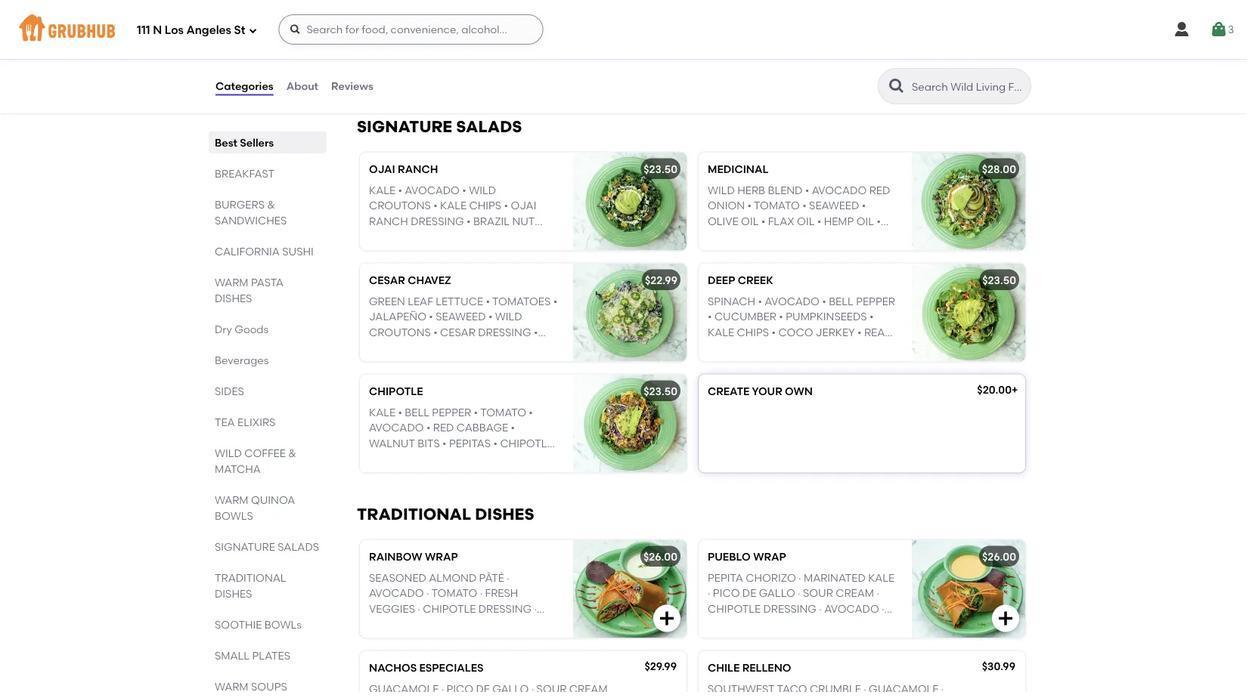 Task type: describe. For each thing, give the bounding box(es) containing it.
goods
[[235, 323, 269, 336]]

signature salads inside tab
[[215, 541, 319, 554]]

search icon image
[[888, 77, 906, 95]]

arugula
[[760, 18, 813, 31]]

pecans
[[708, 65, 751, 77]]

big sur image
[[912, 0, 1026, 85]]

dry goods
[[215, 323, 269, 336]]

3
[[1228, 23, 1234, 36]]

wrap inside 'seasoned almond pâté · avocado · tomato · fresh veggies · chipotle dressing · sun-dried tomato coconut wrap'
[[369, 633, 401, 646]]

about
[[286, 80, 318, 93]]

kale inside kale • bell pepper • tomato • avocado • red cabbage • walnut bits • pepitas • chipotle dressing
[[369, 406, 396, 419]]

warm pasta dishes
[[215, 276, 284, 305]]

matcha
[[215, 463, 261, 476]]

elixirs
[[238, 416, 276, 429]]

1 horizontal spatial signature
[[357, 117, 452, 136]]

marinated
[[804, 572, 866, 585]]

0 vertical spatial cesar
[[369, 274, 405, 287]]

chipotle up walnut
[[369, 385, 423, 398]]

own
[[785, 385, 813, 398]]

cabbage
[[457, 422, 508, 435]]

herb
[[738, 184, 765, 197]]

sushi
[[282, 245, 314, 258]]

wild inside green leaf lettuce • tomatoes • jalapeño • seaweed • wild croutons • cesar dressing • brazil nut crumble
[[495, 311, 522, 323]]

burgers & sandwiches
[[215, 198, 287, 227]]

your
[[752, 385, 783, 398]]

cesar inside green leaf lettuce • tomatoes • jalapeño • seaweed • wild croutons • cesar dressing • brazil nut crumble
[[440, 326, 476, 339]]

best sellers
[[215, 136, 274, 149]]

3 button
[[1210, 16, 1234, 43]]

quinao · arugula · avocado · almond tuna · jalapeno cream brocoli · hemp seeds · candied pecans · hemp oil · kale chips button
[[699, 0, 1026, 85]]

spinach • avocado • bell pepper • cucumber • pumpkinseeds • kale chips • coco jerkey • real italian dressing
[[708, 295, 895, 354]]

croutons inside wild herb blend • avocado red onion • tomato • seaweed • olive oil • flax oil • hemp oil • wild croutons • micro green
[[738, 230, 799, 243]]

dressing inside green leaf lettuce • tomatoes • jalapeño • seaweed • wild croutons • cesar dressing • brazil nut crumble
[[478, 326, 531, 339]]

$29.99
[[645, 660, 677, 673]]

croutons inside green leaf lettuce • tomatoes • jalapeño • seaweed • wild croutons • cesar dressing • brazil nut crumble
[[369, 326, 431, 339]]

chips inside 'quinao · arugula · avocado · almond tuna · jalapeno cream brocoli · hemp seeds · candied pecans · hemp oil · kale chips'
[[846, 65, 878, 77]]

bell inside spinach • avocado • bell pepper • cucumber • pumpkinseeds • kale chips • coco jerkey • real italian dressing
[[829, 295, 854, 308]]

traditional inside tab
[[215, 572, 286, 585]]

sun- inside the pepita chorizo · marinated kale · pico de gallo · sour cream · chipotle dressing · avocado · sun-dried tomato coconut wrap
[[708, 618, 735, 631]]

ranch inside "kale • avocado • wild croutons • kale chips • ojai ranch dressing • brazil nut crumble"
[[369, 215, 408, 228]]

pepper inside spinach • avocado • bell pepper • cucumber • pumpkinseeds • kale chips • coco jerkey • real italian dressing
[[856, 295, 895, 308]]

kale • bell pepper • tomato • avocado • red cabbage • walnut bits • pepitas • chipotle dressing
[[369, 406, 553, 465]]

signature salads tab
[[215, 539, 321, 555]]

deep creek
[[708, 274, 773, 287]]

kale inside spinach • avocado • bell pepper • cucumber • pumpkinseeds • kale chips • coco jerkey • real italian dressing
[[708, 326, 734, 339]]

breakfast
[[215, 167, 274, 180]]

dried inside the pepita chorizo · marinated kale · pico de gallo · sour cream · chipotle dressing · avocado · sun-dried tomato coconut wrap
[[735, 618, 766, 631]]

bell inside kale • bell pepper • tomato • avocado • red cabbage • walnut bits • pepitas • chipotle dressing
[[405, 406, 430, 419]]

$20.00 +
[[977, 384, 1018, 396]]

wild coffee & matcha
[[215, 447, 296, 476]]

warm quinoa bowls
[[215, 494, 295, 523]]

1 horizontal spatial salads
[[456, 117, 522, 136]]

$23.50 for spinach • avocado • bell pepper • cucumber • pumpkinseeds • kale chips • coco jerkey • real italian dressing
[[983, 274, 1016, 287]]

flax
[[768, 215, 795, 228]]

pueblo
[[708, 551, 751, 564]]

coconut inside 'seasoned almond pâté · avocado · tomato · fresh veggies · chipotle dressing · sun-dried tomato coconut wrap'
[[479, 618, 536, 631]]

seasoned
[[369, 572, 426, 585]]

0 vertical spatial traditional
[[357, 505, 471, 524]]

wild inside 'wild coffee & matcha'
[[215, 447, 242, 460]]

california sushi tab
[[215, 244, 321, 259]]

best
[[215, 136, 237, 149]]

avocado inside 'quinao · arugula · avocado · almond tuna · jalapeno cream brocoli · hemp seeds · candied pecans · hemp oil · kale chips'
[[820, 18, 875, 31]]

brazil inside green leaf lettuce • tomatoes • jalapeño • seaweed • wild croutons • cesar dressing • brazil nut crumble
[[369, 341, 405, 354]]

111 n los angeles st
[[137, 24, 245, 37]]

0 vertical spatial ranch
[[398, 163, 438, 176]]

chips inside spinach • avocado • bell pepper • cucumber • pumpkinseeds • kale chips • coco jerkey • real italian dressing
[[737, 326, 769, 339]]

tomato left fresh
[[432, 587, 477, 600]]

green inside green leaf lettuce • tomatoes • jalapeño • seaweed • wild croutons • cesar dressing • brazil nut crumble
[[369, 295, 405, 308]]

pico
[[713, 587, 740, 600]]

tea elixirs
[[215, 416, 276, 429]]

1 horizontal spatial traditional dishes
[[357, 505, 534, 524]]

sour
[[803, 587, 833, 600]]

kale inside 'quinao · arugula · avocado · almond tuna · jalapeno cream brocoli · hemp seeds · candied pecans · hemp oil · kale chips'
[[817, 65, 843, 77]]

spinach
[[708, 295, 756, 308]]

dried inside 'seasoned almond pâté · avocado · tomato · fresh veggies · chipotle dressing · sun-dried tomato coconut wrap'
[[396, 618, 428, 631]]

signature inside tab
[[215, 541, 275, 554]]

crumble inside "kale • avocado • wild croutons • kale chips • ojai ranch dressing • brazil nut crumble"
[[369, 230, 421, 243]]

coco
[[779, 326, 813, 339]]

almond inside 'seasoned almond pâté · avocado · tomato · fresh veggies · chipotle dressing · sun-dried tomato coconut wrap'
[[429, 572, 477, 585]]

& inside burgers & sandwiches
[[267, 198, 275, 211]]

chips inside "kale • avocado • wild croutons • kale chips • ojai ranch dressing • brazil nut crumble"
[[469, 199, 502, 212]]

traditional dishes inside tab
[[215, 572, 286, 601]]

brazil inside "kale • avocado • wild croutons • kale chips • ojai ranch dressing • brazil nut crumble"
[[473, 215, 510, 228]]

avocado inside "kale • avocado • wild croutons • kale chips • ojai ranch dressing • brazil nut crumble"
[[405, 184, 460, 197]]

sides tab
[[215, 383, 321, 399]]

lettuce
[[436, 295, 483, 308]]

warm quinoa bowls tab
[[215, 492, 321, 524]]

soothie bowls
[[215, 619, 302, 632]]

deep
[[708, 274, 735, 287]]

avocado inside the pepita chorizo · marinated kale · pico de gallo · sour cream · chipotle dressing · avocado · sun-dried tomato coconut wrap
[[824, 603, 879, 616]]

creek
[[738, 274, 773, 287]]

avocado inside kale • bell pepper • tomato • avocado • red cabbage • walnut bits • pepitas • chipotle dressing
[[369, 422, 424, 435]]

Search Wild Living Foods search field
[[911, 79, 1026, 94]]

seaweed inside wild herb blend • avocado red onion • tomato • seaweed • olive oil • flax oil • hemp oil • wild croutons • micro green
[[809, 199, 859, 212]]

warm for warm quinoa bowls
[[215, 494, 248, 507]]

dishes inside tab
[[215, 588, 252, 601]]

warm pasta dishes tab
[[215, 275, 321, 306]]

brocoli
[[708, 49, 757, 62]]

medicinal image
[[912, 152, 1026, 251]]

almond inside 'quinao · arugula · avocado · almond tuna · jalapeno cream brocoli · hemp seeds · candied pecans · hemp oil · kale chips'
[[708, 34, 756, 47]]

avocado inside 'seasoned almond pâté · avocado · tomato · fresh veggies · chipotle dressing · sun-dried tomato coconut wrap'
[[369, 587, 424, 600]]

quinao
[[708, 18, 752, 31]]

candied
[[837, 49, 886, 62]]

beverages
[[215, 354, 269, 367]]

111
[[137, 24, 150, 37]]

sides
[[215, 385, 244, 398]]

olive
[[708, 215, 739, 228]]

create
[[708, 385, 750, 398]]

n
[[153, 24, 162, 37]]

pueblo wrap image
[[912, 540, 1026, 639]]

sun- inside 'seasoned almond pâté · avocado · tomato · fresh veggies · chipotle dressing · sun-dried tomato coconut wrap'
[[369, 618, 396, 631]]

chipotle inside the pepita chorizo · marinated kale · pico de gallo · sour cream · chipotle dressing · avocado · sun-dried tomato coconut wrap
[[708, 603, 761, 616]]

cesar chavez image
[[573, 264, 687, 362]]

$20.00
[[977, 384, 1012, 396]]

veggies
[[369, 603, 415, 616]]

italian
[[708, 341, 748, 354]]

pumpkinseeds
[[786, 311, 867, 323]]

coconut inside the pepita chorizo · marinated kale · pico de gallo · sour cream · chipotle dressing · avocado · sun-dried tomato coconut wrap
[[817, 618, 875, 631]]

red inside wild herb blend • avocado red onion • tomato • seaweed • olive oil • flax oil • hemp oil • wild croutons • micro green
[[869, 184, 890, 197]]

$23.50 for kale • bell pepper • tomato • avocado • red cabbage • walnut bits • pepitas • chipotle dressing
[[644, 385, 678, 398]]

svg image
[[658, 610, 676, 628]]

tuna
[[758, 34, 788, 47]]

soothie
[[215, 619, 262, 632]]

bowls
[[265, 619, 302, 632]]

ojai ranch
[[369, 163, 438, 176]]

rainbow
[[369, 551, 422, 564]]

dishes inside warm pasta dishes
[[215, 292, 252, 305]]

micro
[[809, 230, 845, 243]]

leaf
[[408, 295, 433, 308]]

pepitas
[[449, 437, 491, 450]]

sandwiches
[[215, 214, 287, 227]]

fresh
[[485, 587, 518, 600]]

dressing inside 'seasoned almond pâté · avocado · tomato · fresh veggies · chipotle dressing · sun-dried tomato coconut wrap'
[[479, 603, 532, 616]]

tomatoes
[[492, 295, 551, 308]]

hemp inside wild herb blend • avocado red onion • tomato • seaweed • olive oil • flax oil • hemp oil • wild croutons • micro green
[[824, 215, 854, 228]]

seaweed inside green leaf lettuce • tomatoes • jalapeño • seaweed • wild croutons • cesar dressing • brazil nut crumble
[[436, 311, 486, 323]]

bits
[[418, 437, 440, 450]]

chorizo
[[746, 572, 796, 585]]

traditional dishes tab
[[215, 570, 321, 602]]

cesar chavez
[[369, 274, 451, 287]]

avocado inside wild herb blend • avocado red onion • tomato • seaweed • olive oil • flax oil • hemp oil • wild croutons • micro green
[[812, 184, 867, 197]]



Task type: vqa. For each thing, say whether or not it's contained in the screenshot.
1st the DRIED from the right
yes



Task type: locate. For each thing, give the bounding box(es) containing it.
pepper
[[856, 295, 895, 308], [432, 406, 471, 419]]

signature down bowls at the bottom
[[215, 541, 275, 554]]

dressing up chavez
[[411, 215, 464, 228]]

dried
[[396, 618, 428, 631], [735, 618, 766, 631]]

coconut
[[479, 618, 536, 631], [817, 618, 875, 631]]

0 vertical spatial crumble
[[369, 230, 421, 243]]

wrap right rainbow
[[425, 551, 458, 564]]

crumble up cesar chavez
[[369, 230, 421, 243]]

burgers & sandwiches tab
[[215, 197, 321, 228]]

de
[[743, 587, 757, 600]]

cream
[[856, 34, 894, 47], [836, 587, 874, 600]]

traditional up rainbow wrap
[[357, 505, 471, 524]]

salads
[[456, 117, 522, 136], [278, 541, 319, 554]]

avocado down seasoned
[[369, 587, 424, 600]]

ranch
[[398, 163, 438, 176], [369, 215, 408, 228]]

jerkey
[[816, 326, 855, 339]]

dressing down fresh
[[479, 603, 532, 616]]

chips
[[846, 65, 878, 77], [469, 199, 502, 212], [737, 326, 769, 339]]

avocado up jalapeno
[[820, 18, 875, 31]]

categories button
[[215, 59, 274, 113]]

nut inside green leaf lettuce • tomatoes • jalapeño • seaweed • wild croutons • cesar dressing • brazil nut crumble
[[408, 341, 431, 354]]

1 vertical spatial salads
[[278, 541, 319, 554]]

crystal bowl image
[[573, 0, 687, 85]]

dressing inside kale • bell pepper • tomato • avocado • red cabbage • walnut bits • pepitas • chipotle dressing
[[369, 452, 422, 465]]

pepper up cabbage
[[432, 406, 471, 419]]

1 coconut from the left
[[479, 618, 536, 631]]

almond
[[708, 34, 756, 47], [429, 572, 477, 585]]

california sushi
[[215, 245, 314, 258]]

& inside 'wild coffee & matcha'
[[288, 447, 296, 460]]

salads inside tab
[[278, 541, 319, 554]]

0 horizontal spatial signature
[[215, 541, 275, 554]]

0 vertical spatial &
[[267, 198, 275, 211]]

kale
[[817, 65, 843, 77], [369, 184, 396, 197], [440, 199, 467, 212], [708, 326, 734, 339], [369, 406, 396, 419], [868, 572, 895, 585]]

1 vertical spatial pepper
[[432, 406, 471, 419]]

wrap up nachos
[[369, 633, 401, 646]]

1 horizontal spatial crumble
[[433, 341, 485, 354]]

1 horizontal spatial &
[[288, 447, 296, 460]]

green inside wild herb blend • avocado red onion • tomato • seaweed • olive oil • flax oil • hemp oil • wild croutons • micro green
[[848, 230, 884, 243]]

dishes
[[215, 292, 252, 305], [475, 505, 534, 524], [215, 588, 252, 601]]

best sellers tab
[[215, 135, 321, 151]]

0 vertical spatial ojai
[[369, 163, 395, 176]]

los
[[165, 24, 184, 37]]

1 vertical spatial traditional dishes
[[215, 572, 286, 601]]

tab
[[215, 679, 321, 693]]

ranch down ojai ranch
[[369, 215, 408, 228]]

dressing down tomatoes
[[478, 326, 531, 339]]

signature salads up traditional dishes tab
[[215, 541, 319, 554]]

dried down veggies
[[396, 618, 428, 631]]

1 horizontal spatial bell
[[829, 295, 854, 308]]

tomato up especiales at bottom left
[[430, 618, 476, 631]]

0 horizontal spatial coconut
[[479, 618, 536, 631]]

cream inside 'quinao · arugula · avocado · almond tuna · jalapeno cream brocoli · hemp seeds · candied pecans · hemp oil · kale chips'
[[856, 34, 894, 47]]

1 vertical spatial &
[[288, 447, 296, 460]]

almond left pâté
[[429, 572, 477, 585]]

california
[[215, 245, 280, 258]]

2 vertical spatial $23.50
[[644, 385, 678, 398]]

beverages tab
[[215, 352, 321, 368]]

2 vertical spatial chips
[[737, 326, 769, 339]]

cesar
[[369, 274, 405, 287], [440, 326, 476, 339]]

0 vertical spatial bell
[[829, 295, 854, 308]]

0 vertical spatial chips
[[846, 65, 878, 77]]

ojai ranch image
[[573, 152, 687, 251]]

dry goods tab
[[215, 321, 321, 337]]

coconut down fresh
[[479, 618, 536, 631]]

tea elixirs tab
[[215, 414, 321, 430]]

cream up candied
[[856, 34, 894, 47]]

1 vertical spatial crumble
[[433, 341, 485, 354]]

wild coffee & matcha tab
[[215, 445, 321, 477]]

burgers
[[215, 198, 265, 211]]

avocado down marinated
[[824, 603, 879, 616]]

wrap up the chorizo
[[753, 551, 786, 564]]

sun- down veggies
[[369, 618, 396, 631]]

chavez
[[408, 274, 451, 287]]

tomato up cabbage
[[480, 406, 526, 419]]

2 vertical spatial croutons
[[369, 326, 431, 339]]

0 horizontal spatial dried
[[396, 618, 428, 631]]

tomato up flax
[[754, 199, 800, 212]]

tomato inside wild herb blend • avocado red onion • tomato • seaweed • olive oil • flax oil • hemp oil • wild croutons • micro green
[[754, 199, 800, 212]]

$26.00 for seasoned almond pâté · avocado · tomato · fresh veggies · chipotle dressing · sun-dried tomato coconut wrap
[[644, 551, 678, 564]]

svg image
[[1173, 20, 1191, 39], [1210, 20, 1228, 39], [289, 23, 301, 36], [248, 26, 258, 35], [658, 56, 676, 75], [997, 56, 1015, 75], [997, 610, 1015, 628]]

nut inside "kale • avocado • wild croutons • kale chips • ojai ranch dressing • brazil nut crumble"
[[512, 215, 535, 228]]

crumble down lettuce
[[433, 341, 485, 354]]

1 vertical spatial cream
[[836, 587, 874, 600]]

1 vertical spatial signature salads
[[215, 541, 319, 554]]

svg image inside 3 button
[[1210, 20, 1228, 39]]

avocado up micro
[[812, 184, 867, 197]]

deep creek image
[[912, 264, 1026, 362]]

0 horizontal spatial pepper
[[432, 406, 471, 419]]

1 vertical spatial brazil
[[369, 341, 405, 354]]

1 vertical spatial hemp
[[759, 65, 789, 77]]

coffee
[[244, 447, 286, 460]]

crumble inside green leaf lettuce • tomatoes • jalapeño • seaweed • wild croutons • cesar dressing • brazil nut crumble
[[433, 341, 485, 354]]

1 horizontal spatial coconut
[[817, 618, 875, 631]]

dishes up soothie
[[215, 588, 252, 601]]

$22.99
[[645, 274, 678, 287]]

gallo
[[759, 587, 795, 600]]

1 vertical spatial nut
[[408, 341, 431, 354]]

croutons down flax
[[738, 230, 799, 243]]

ojai inside "kale • avocado • wild croutons • kale chips • ojai ranch dressing • brazil nut crumble"
[[511, 199, 537, 212]]

bowls
[[215, 510, 253, 523]]

1 vertical spatial green
[[369, 295, 405, 308]]

1 sun- from the left
[[369, 618, 396, 631]]

chipotle image
[[573, 375, 687, 473]]

0 horizontal spatial red
[[433, 422, 454, 435]]

1 horizontal spatial sun-
[[708, 618, 735, 631]]

dried down de
[[735, 618, 766, 631]]

2 warm from the top
[[215, 494, 248, 507]]

chipotle down cabbage
[[500, 437, 553, 450]]

tomato
[[754, 199, 800, 212], [480, 406, 526, 419], [432, 587, 477, 600], [430, 618, 476, 631], [769, 618, 815, 631]]

1 horizontal spatial dried
[[735, 618, 766, 631]]

seaweed down lettuce
[[436, 311, 486, 323]]

0 vertical spatial brazil
[[473, 215, 510, 228]]

wrap inside the pepita chorizo · marinated kale · pico de gallo · sour cream · chipotle dressing · avocado · sun-dried tomato coconut wrap
[[708, 633, 740, 646]]

croutons down jalapeño
[[369, 326, 431, 339]]

croutons inside "kale • avocado • wild croutons • kale chips • ojai ranch dressing • brazil nut crumble"
[[369, 199, 431, 212]]

chipotle right veggies
[[423, 603, 476, 616]]

reviews
[[331, 80, 373, 93]]

1 horizontal spatial chips
[[737, 326, 769, 339]]

1 vertical spatial ranch
[[369, 215, 408, 228]]

1 vertical spatial cesar
[[440, 326, 476, 339]]

breakfast tab
[[215, 166, 321, 182]]

st
[[234, 24, 245, 37]]

main navigation navigation
[[0, 0, 1246, 59]]

1 dried from the left
[[396, 618, 428, 631]]

pepper up real on the top right
[[856, 295, 895, 308]]

warm down california
[[215, 276, 248, 289]]

wrap up chile
[[708, 633, 740, 646]]

bell up pumpkinseeds
[[829, 295, 854, 308]]

red inside kale • bell pepper • tomato • avocado • red cabbage • walnut bits • pepitas • chipotle dressing
[[433, 422, 454, 435]]

0 horizontal spatial almond
[[429, 572, 477, 585]]

0 horizontal spatial chips
[[469, 199, 502, 212]]

$30.99
[[982, 660, 1016, 673]]

dressing down the gallo
[[764, 603, 817, 616]]

0 horizontal spatial nut
[[408, 341, 431, 354]]

cucumber
[[715, 311, 777, 323]]

0 vertical spatial warm
[[215, 276, 248, 289]]

tomato inside kale • bell pepper • tomato • avocado • red cabbage • walnut bits • pepitas • chipotle dressing
[[480, 406, 526, 419]]

$26.00
[[644, 551, 678, 564], [982, 551, 1016, 564]]

1 vertical spatial warm
[[215, 494, 248, 507]]

0 vertical spatial salads
[[456, 117, 522, 136]]

dressing down coco
[[751, 341, 804, 354]]

1 horizontal spatial signature salads
[[357, 117, 522, 136]]

0 horizontal spatial cesar
[[369, 274, 405, 287]]

1 vertical spatial dishes
[[475, 505, 534, 524]]

0 horizontal spatial sun-
[[369, 618, 396, 631]]

nachos especiales
[[369, 662, 484, 675]]

1 horizontal spatial pepper
[[856, 295, 895, 308]]

1 horizontal spatial cesar
[[440, 326, 476, 339]]

red
[[869, 184, 890, 197], [433, 422, 454, 435]]

rainbow wrap image
[[573, 540, 687, 639]]

pueblo wrap
[[708, 551, 786, 564]]

2 dried from the left
[[735, 618, 766, 631]]

2 vertical spatial dishes
[[215, 588, 252, 601]]

traditional down signature salads tab
[[215, 572, 286, 585]]

chipotle down pico
[[708, 603, 761, 616]]

2 horizontal spatial chips
[[846, 65, 878, 77]]

1 vertical spatial almond
[[429, 572, 477, 585]]

0 horizontal spatial ojai
[[369, 163, 395, 176]]

0 horizontal spatial traditional dishes
[[215, 572, 286, 601]]

1 vertical spatial red
[[433, 422, 454, 435]]

signature up ojai ranch
[[357, 117, 452, 136]]

bell up bits
[[405, 406, 430, 419]]

pepita chorizo · marinated kale · pico de gallo · sour cream · chipotle dressing · avocado · sun-dried tomato coconut wrap
[[708, 572, 895, 646]]

dressing inside "kale • avocado • wild croutons • kale chips • ojai ranch dressing • brazil nut crumble"
[[411, 215, 464, 228]]

0 horizontal spatial &
[[267, 198, 275, 211]]

warm up bowls at the bottom
[[215, 494, 248, 507]]

2 $26.00 from the left
[[982, 551, 1016, 564]]

1 horizontal spatial traditional
[[357, 505, 471, 524]]

traditional dishes up rainbow wrap
[[357, 505, 534, 524]]

0 horizontal spatial signature salads
[[215, 541, 319, 554]]

sun- down pico
[[708, 618, 735, 631]]

warm
[[215, 276, 248, 289], [215, 494, 248, 507]]

seaweed
[[809, 199, 859, 212], [436, 311, 486, 323]]

1 vertical spatial chips
[[469, 199, 502, 212]]

chile
[[708, 662, 740, 675]]

about button
[[286, 59, 319, 113]]

0 vertical spatial pepper
[[856, 295, 895, 308]]

pepper inside kale • bell pepper • tomato • avocado • red cabbage • walnut bits • pepitas • chipotle dressing
[[432, 406, 471, 419]]

cream down marinated
[[836, 587, 874, 600]]

oil
[[791, 65, 809, 77], [741, 215, 759, 228], [797, 215, 815, 228], [857, 215, 874, 228]]

warm inside 'warm quinoa bowls'
[[215, 494, 248, 507]]

Search for food, convenience, alcohol... search field
[[279, 14, 543, 45]]

1 horizontal spatial ojai
[[511, 199, 537, 212]]

0 vertical spatial red
[[869, 184, 890, 197]]

$28.00
[[982, 163, 1016, 176]]

small plates
[[215, 650, 290, 663]]

0 horizontal spatial seaweed
[[436, 311, 486, 323]]

0 vertical spatial signature
[[357, 117, 452, 136]]

chile relleno
[[708, 662, 791, 675]]

pasta
[[251, 276, 284, 289]]

nut
[[512, 215, 535, 228], [408, 341, 431, 354]]

2 vertical spatial hemp
[[824, 215, 854, 228]]

0 vertical spatial seaweed
[[809, 199, 859, 212]]

warm inside warm pasta dishes
[[215, 276, 248, 289]]

dressing down walnut
[[369, 452, 422, 465]]

wild herb blend • avocado red onion • tomato • seaweed • olive oil • flax oil • hemp oil • wild croutons • micro green
[[708, 184, 890, 243]]

0 horizontal spatial salads
[[278, 541, 319, 554]]

wild inside "kale • avocado • wild croutons • kale chips • ojai ranch dressing • brazil nut crumble"
[[469, 184, 496, 197]]

dry
[[215, 323, 232, 336]]

small
[[215, 650, 250, 663]]

0 vertical spatial nut
[[512, 215, 535, 228]]

plates
[[252, 650, 290, 663]]

coconut down sour
[[817, 618, 875, 631]]

& right coffee
[[288, 447, 296, 460]]

cream inside the pepita chorizo · marinated kale · pico de gallo · sour cream · chipotle dressing · avocado · sun-dried tomato coconut wrap
[[836, 587, 874, 600]]

croutons down ojai ranch
[[369, 199, 431, 212]]

dressing inside spinach • avocado • bell pepper • cucumber • pumpkinseeds • kale chips • coco jerkey • real italian dressing
[[751, 341, 804, 354]]

tea
[[215, 416, 235, 429]]

dressing
[[411, 215, 464, 228], [478, 326, 531, 339], [751, 341, 804, 354], [369, 452, 422, 465], [479, 603, 532, 616], [764, 603, 817, 616]]

nachos
[[369, 662, 417, 675]]

small plates tab
[[215, 648, 321, 664]]

onion
[[708, 199, 745, 212]]

1 vertical spatial bell
[[405, 406, 430, 419]]

kale inside the pepita chorizo · marinated kale · pico de gallo · sour cream · chipotle dressing · avocado · sun-dried tomato coconut wrap
[[868, 572, 895, 585]]

1 vertical spatial traditional
[[215, 572, 286, 585]]

1 horizontal spatial brazil
[[473, 215, 510, 228]]

1 vertical spatial ojai
[[511, 199, 537, 212]]

crumble
[[369, 230, 421, 243], [433, 341, 485, 354]]

green up jalapeño
[[369, 295, 405, 308]]

0 horizontal spatial brazil
[[369, 341, 405, 354]]

0 vertical spatial hemp
[[764, 49, 794, 62]]

dressing inside the pepita chorizo · marinated kale · pico de gallo · sour cream · chipotle dressing · avocado · sun-dried tomato coconut wrap
[[764, 603, 817, 616]]

jalapeno
[[796, 34, 853, 47]]

0 vertical spatial almond
[[708, 34, 756, 47]]

warm for warm pasta dishes
[[215, 276, 248, 289]]

0 horizontal spatial green
[[369, 295, 405, 308]]

0 horizontal spatial crumble
[[369, 230, 421, 243]]

traditional
[[357, 505, 471, 524], [215, 572, 286, 585]]

tomato down the gallo
[[769, 618, 815, 631]]

1 horizontal spatial almond
[[708, 34, 756, 47]]

1 warm from the top
[[215, 276, 248, 289]]

0 vertical spatial cream
[[856, 34, 894, 47]]

1 vertical spatial seaweed
[[436, 311, 486, 323]]

·
[[755, 18, 757, 31], [815, 18, 818, 31], [878, 18, 881, 31], [791, 34, 793, 47], [759, 49, 762, 62], [832, 49, 835, 62], [754, 65, 756, 77], [812, 65, 814, 77], [507, 572, 510, 585], [799, 572, 801, 585], [427, 587, 429, 600], [480, 587, 483, 600], [708, 587, 711, 600], [798, 587, 801, 600], [877, 587, 879, 600], [418, 603, 420, 616], [534, 603, 537, 616], [819, 603, 822, 616], [882, 603, 885, 616]]

real
[[864, 326, 891, 339]]

1 horizontal spatial $26.00
[[982, 551, 1016, 564]]

0 vertical spatial green
[[848, 230, 884, 243]]

1 vertical spatial signature
[[215, 541, 275, 554]]

$23.50 for kale • avocado • wild croutons • kale chips • ojai ranch dressing • brazil nut crumble
[[644, 163, 678, 176]]

& up sandwiches
[[267, 198, 275, 211]]

0 vertical spatial signature salads
[[357, 117, 522, 136]]

chipotle inside kale • bell pepper • tomato • avocado • red cabbage • walnut bits • pepitas • chipotle dressing
[[500, 437, 553, 450]]

seaweed up micro
[[809, 199, 859, 212]]

2 coconut from the left
[[817, 618, 875, 631]]

medicinal
[[708, 163, 769, 176]]

+
[[1012, 384, 1018, 396]]

sun-
[[369, 618, 396, 631], [708, 618, 735, 631]]

oil inside 'quinao · arugula · avocado · almond tuna · jalapeno cream brocoli · hemp seeds · candied pecans · hemp oil · kale chips'
[[791, 65, 809, 77]]

1 horizontal spatial seaweed
[[809, 199, 859, 212]]

croutons
[[369, 199, 431, 212], [738, 230, 799, 243], [369, 326, 431, 339]]

cesar up jalapeño
[[369, 274, 405, 287]]

seeds
[[797, 49, 830, 62]]

dishes up pâté
[[475, 505, 534, 524]]

$26.00 for pepita chorizo · marinated kale · pico de gallo · sour cream · chipotle dressing · avocado · sun-dried tomato coconut wrap
[[982, 551, 1016, 564]]

blend
[[768, 184, 803, 197]]

0 vertical spatial traditional dishes
[[357, 505, 534, 524]]

bell
[[829, 295, 854, 308], [405, 406, 430, 419]]

0 vertical spatial dishes
[[215, 292, 252, 305]]

seasoned almond pâté · avocado · tomato · fresh veggies · chipotle dressing · sun-dried tomato coconut wrap
[[369, 572, 537, 646]]

traditional dishes up soothie bowls
[[215, 572, 286, 601]]

avocado inside spinach • avocado • bell pepper • cucumber • pumpkinseeds • kale chips • coco jerkey • real italian dressing
[[765, 295, 820, 308]]

avocado down ojai ranch
[[405, 184, 460, 197]]

ranch up "kale • avocado • wild croutons • kale chips • ojai ranch dressing • brazil nut crumble"
[[398, 163, 438, 176]]

2 sun- from the left
[[708, 618, 735, 631]]

0 horizontal spatial traditional
[[215, 572, 286, 585]]

especiales
[[419, 662, 484, 675]]

0 horizontal spatial bell
[[405, 406, 430, 419]]

green right micro
[[848, 230, 884, 243]]

dishes up dry goods
[[215, 292, 252, 305]]

1 horizontal spatial red
[[869, 184, 890, 197]]

1 vertical spatial $23.50
[[983, 274, 1016, 287]]

almond up brocoli
[[708, 34, 756, 47]]

1 horizontal spatial nut
[[512, 215, 535, 228]]

0 horizontal spatial $26.00
[[644, 551, 678, 564]]

1 vertical spatial croutons
[[738, 230, 799, 243]]

tomato inside the pepita chorizo · marinated kale · pico de gallo · sour cream · chipotle dressing · avocado · sun-dried tomato coconut wrap
[[769, 618, 815, 631]]

signature salads
[[357, 117, 522, 136], [215, 541, 319, 554]]

1 horizontal spatial green
[[848, 230, 884, 243]]

sellers
[[240, 136, 274, 149]]

cesar down lettuce
[[440, 326, 476, 339]]

&
[[267, 198, 275, 211], [288, 447, 296, 460]]

soothie bowls tab
[[215, 617, 321, 633]]

avocado up walnut
[[369, 422, 424, 435]]

•
[[398, 184, 402, 197], [462, 184, 467, 197], [805, 184, 809, 197], [433, 199, 438, 212], [504, 199, 508, 212], [748, 199, 752, 212], [803, 199, 807, 212], [862, 199, 866, 212], [467, 215, 471, 228], [761, 215, 766, 228], [817, 215, 822, 228], [877, 215, 881, 228], [802, 230, 806, 243], [486, 295, 490, 308], [553, 295, 558, 308], [758, 295, 762, 308], [822, 295, 826, 308], [429, 311, 433, 323], [488, 311, 493, 323], [708, 311, 712, 323], [779, 311, 783, 323], [870, 311, 874, 323], [433, 326, 438, 339], [534, 326, 538, 339], [772, 326, 776, 339], [858, 326, 862, 339], [398, 406, 402, 419], [474, 406, 478, 419], [529, 406, 533, 419], [427, 422, 431, 435], [511, 422, 515, 435], [443, 437, 447, 450], [493, 437, 498, 450]]

signature salads up ojai ranch
[[357, 117, 522, 136]]

relleno
[[742, 662, 791, 675]]

avocado up coco
[[765, 295, 820, 308]]

quinao · arugula · avocado · almond tuna · jalapeno cream brocoli · hemp seeds · candied pecans · hemp oil · kale chips
[[708, 18, 894, 77]]

0 vertical spatial $23.50
[[644, 163, 678, 176]]

chipotle inside 'seasoned almond pâté · avocado · tomato · fresh veggies · chipotle dressing · sun-dried tomato coconut wrap'
[[423, 603, 476, 616]]

1 $26.00 from the left
[[644, 551, 678, 564]]

0 vertical spatial croutons
[[369, 199, 431, 212]]



